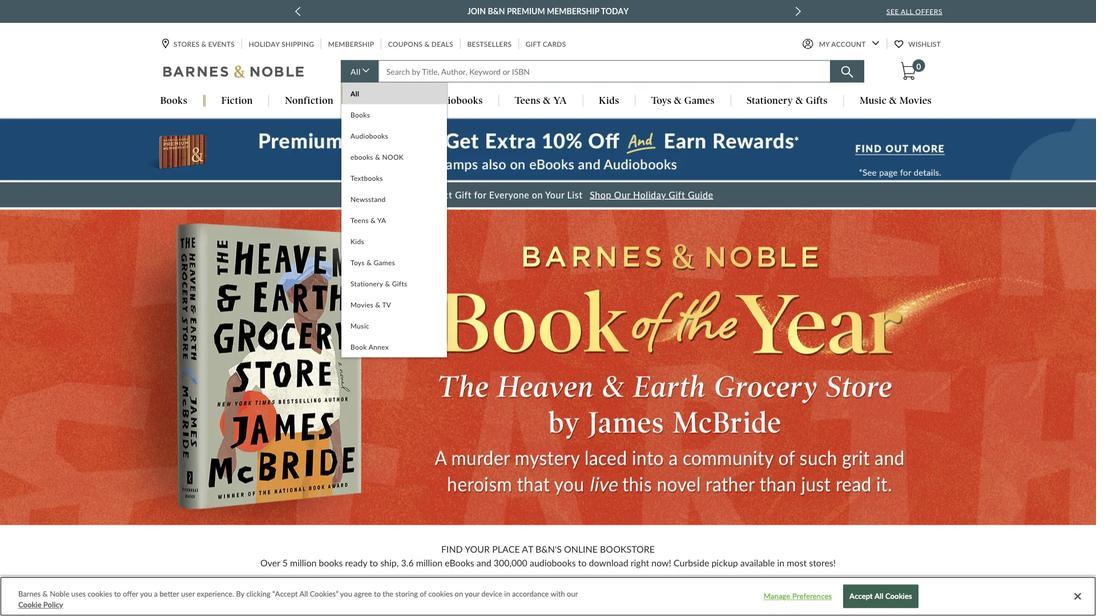 Task type: locate. For each thing, give the bounding box(es) containing it.
1 vertical spatial stationery & gifts
[[351, 280, 407, 288]]

stationery & gifts inside button
[[747, 95, 828, 106]]

all up books link
[[351, 90, 359, 98]]

music & movies
[[860, 95, 932, 106]]

& for toys & games button
[[674, 95, 682, 106]]

holiday
[[249, 40, 280, 48], [633, 189, 666, 200]]

0 horizontal spatial audiobooks
[[351, 132, 388, 140]]

membership right shipping
[[328, 40, 374, 48]]

0 horizontal spatial gifts
[[392, 280, 407, 288]]

toys & games inside button
[[651, 95, 715, 106]]

you left agree
[[340, 590, 352, 599]]

0 vertical spatial teens & ya
[[515, 95, 567, 106]]

300,000
[[494, 558, 528, 569]]

0 vertical spatial ya
[[554, 95, 567, 106]]

& for movies & tv link
[[375, 301, 381, 309]]

the right find
[[404, 189, 419, 200]]

million right '5'
[[290, 558, 316, 569]]

my account
[[819, 40, 866, 48]]

1 horizontal spatial ya
[[554, 95, 567, 106]]

0 button
[[900, 59, 925, 81]]

0 horizontal spatial you
[[140, 590, 152, 599]]

0 horizontal spatial cookies
[[88, 590, 112, 599]]

next slide / item image
[[796, 7, 802, 16]]

toys & games
[[651, 95, 715, 106], [351, 259, 395, 267]]

everyone
[[489, 189, 529, 200]]

toys inside the toys & games link
[[351, 259, 365, 267]]

all inside button
[[875, 592, 884, 601]]

right
[[631, 558, 650, 569]]

0 horizontal spatial the
[[383, 590, 394, 599]]

0 horizontal spatial holiday
[[249, 40, 280, 48]]

cookie policy link
[[18, 600, 63, 611]]

ebooks down find
[[445, 558, 474, 569]]

ebooks up audiobooks link
[[365, 95, 398, 106]]

bestsellers
[[467, 40, 512, 48]]

movies left 'tv'
[[351, 301, 374, 309]]

0 horizontal spatial ya
[[377, 216, 386, 225]]

offer
[[123, 590, 138, 599]]

0 horizontal spatial on
[[455, 590, 463, 599]]

1 vertical spatial music
[[351, 322, 370, 330]]

1 vertical spatial toys
[[351, 259, 365, 267]]

your
[[545, 189, 565, 200]]

textbooks
[[351, 174, 383, 182]]

wishlist link
[[895, 39, 942, 49]]

0 horizontal spatial teens
[[351, 216, 369, 225]]

& for the toys & games link
[[367, 259, 372, 267]]

1 horizontal spatial the
[[404, 189, 419, 200]]

cookies
[[88, 590, 112, 599], [428, 590, 453, 599]]

& inside "button"
[[543, 95, 551, 106]]

holiday shipping link
[[248, 39, 315, 49]]

teens inside teens & ya "link"
[[351, 216, 369, 225]]

join b&n premium membership today
[[468, 6, 629, 16]]

bestsellers link
[[466, 39, 513, 49]]

kids button
[[583, 95, 635, 108]]

0 vertical spatial kids
[[599, 95, 619, 106]]

0 vertical spatial gifts
[[806, 95, 828, 106]]

user
[[181, 590, 195, 599]]

games inside button
[[685, 95, 715, 106]]

teens for teens & ya "link" at the left top of page
[[351, 216, 369, 225]]

& for ebooks & nook link
[[375, 153, 380, 161]]

0 horizontal spatial membership
[[328, 40, 374, 48]]

games
[[685, 95, 715, 106], [374, 259, 395, 267]]

1 vertical spatial movies
[[351, 301, 374, 309]]

1 horizontal spatial music
[[860, 95, 887, 106]]

1 horizontal spatial holiday
[[633, 189, 666, 200]]

stores & events
[[174, 40, 235, 48]]

1 horizontal spatial you
[[340, 590, 352, 599]]

ya left kids button
[[554, 95, 567, 106]]

0 horizontal spatial toys & games
[[351, 259, 395, 267]]

ebooks inside find your place at b&n's online bookstore over 5 million books ready to ship, 3.6 million ebooks and 300,000 audiobooks to download right now! curbside pickup available in most stores!
[[445, 558, 474, 569]]

find your place at b&n's online bookstore over 5 million books ready to ship, 3.6 million ebooks and 300,000 audiobooks to download right now! curbside pickup available in most stores!
[[260, 544, 837, 569]]

kids up the toys & games link
[[351, 238, 364, 246]]

cookies right of
[[428, 590, 453, 599]]

0 vertical spatial stationery
[[747, 95, 793, 106]]

& for coupons & deals link
[[425, 40, 430, 48]]

ya inside "link"
[[377, 216, 386, 225]]

0 horizontal spatial movies
[[351, 301, 374, 309]]

1 horizontal spatial games
[[685, 95, 715, 106]]

premium
[[507, 6, 545, 16]]

1 vertical spatial books
[[351, 111, 370, 119]]

list
[[567, 189, 583, 200]]

to left offer
[[114, 590, 121, 599]]

main content
[[0, 118, 1096, 617]]

& inside "link"
[[371, 216, 376, 225]]

to left ship, on the bottom of page
[[369, 558, 378, 569]]

available
[[741, 558, 776, 569]]

1 horizontal spatial ebooks
[[445, 558, 474, 569]]

all link up audiobooks link
[[341, 83, 447, 104]]

1 million from the left
[[290, 558, 316, 569]]

kids inside button
[[599, 95, 619, 106]]

audiobooks for audiobooks button
[[430, 95, 483, 106]]

1 vertical spatial the
[[383, 590, 394, 599]]

ebooks
[[351, 153, 373, 161]]

1 horizontal spatial teens
[[515, 95, 541, 106]]

1 horizontal spatial on
[[532, 189, 543, 200]]

you left the a
[[140, 590, 152, 599]]

1 horizontal spatial movies
[[900, 95, 932, 106]]

0 vertical spatial on
[[532, 189, 543, 200]]

teens & ya up premium members get extra 10% off and earn rewards! new stamps also on ebooks and audiobooks.  find out more 'image'
[[515, 95, 567, 106]]

my account button
[[803, 39, 880, 49]]

accept
[[850, 592, 873, 601]]

teens
[[515, 95, 541, 106], [351, 216, 369, 225]]

uses
[[71, 590, 86, 599]]

stationery inside button
[[747, 95, 793, 106]]

1 vertical spatial membership
[[328, 40, 374, 48]]

better
[[160, 590, 179, 599]]

0 vertical spatial music
[[860, 95, 887, 106]]

0 vertical spatial audiobooks
[[430, 95, 483, 106]]

0 horizontal spatial kids
[[351, 238, 364, 246]]

1 vertical spatial toys & games
[[351, 259, 395, 267]]

teens & ya for teens & ya "link" at the left top of page
[[351, 216, 386, 225]]

teens & ya inside teens & ya "button"
[[515, 95, 567, 106]]

& for "music & movies" button
[[890, 95, 897, 106]]

None field
[[379, 60, 831, 83]]

stationery for stationery & gifts button
[[747, 95, 793, 106]]

gifts inside button
[[806, 95, 828, 106]]

stationery for stationery & gifts link
[[351, 280, 383, 288]]

teens up premium members get extra 10% off and earn rewards! new stamps also on ebooks and audiobooks.  find out more 'image'
[[515, 95, 541, 106]]

music inside button
[[860, 95, 887, 106]]

1 horizontal spatial membership
[[547, 6, 599, 16]]

books for books link
[[351, 111, 370, 119]]

ebooks inside ebooks button
[[365, 95, 398, 106]]

audiobooks inside audiobooks link
[[351, 132, 388, 140]]

1 vertical spatial teens
[[351, 216, 369, 225]]

gift left cards
[[526, 40, 541, 48]]

1 vertical spatial teens & ya
[[351, 216, 386, 225]]

1 horizontal spatial toys & games
[[651, 95, 715, 106]]

ya up kids link
[[377, 216, 386, 225]]

0 horizontal spatial toys
[[351, 259, 365, 267]]

gift left guide
[[669, 189, 686, 200]]

teens & ya for teens & ya "button"
[[515, 95, 567, 106]]

audiobooks link
[[341, 125, 447, 146]]

1 vertical spatial audiobooks
[[351, 132, 388, 140]]

0 vertical spatial games
[[685, 95, 715, 106]]

ya inside "button"
[[554, 95, 567, 106]]

1 vertical spatial stationery
[[351, 280, 383, 288]]

holiday right our on the top of the page
[[633, 189, 666, 200]]

2 cookies from the left
[[428, 590, 453, 599]]

to right agree
[[374, 590, 381, 599]]

toys & games for the toys & games link
[[351, 259, 395, 267]]

0 horizontal spatial games
[[374, 259, 395, 267]]

1 horizontal spatial stationery & gifts
[[747, 95, 828, 106]]

ebooks
[[365, 95, 398, 106], [445, 558, 474, 569]]

online bookstore
[[564, 544, 655, 555]]

0 horizontal spatial books
[[160, 95, 187, 106]]

1 horizontal spatial gift
[[526, 40, 541, 48]]

books inside button
[[160, 95, 187, 106]]

1 horizontal spatial cookies
[[428, 590, 453, 599]]

wishlist
[[909, 40, 941, 48]]

1 horizontal spatial toys
[[651, 95, 672, 106]]

1 horizontal spatial million
[[416, 558, 442, 569]]

ready
[[345, 558, 367, 569]]

holiday shipping
[[249, 40, 314, 48]]

audiobooks button
[[414, 95, 499, 108]]

find
[[383, 189, 402, 200]]

cookies right uses
[[88, 590, 112, 599]]

gift left for
[[455, 189, 472, 200]]

& for teens & ya "button"
[[543, 95, 551, 106]]

1 horizontal spatial teens & ya
[[515, 95, 567, 106]]

stores & events link
[[162, 39, 236, 49]]

b&n's
[[536, 544, 562, 555]]

the left storing
[[383, 590, 394, 599]]

1 vertical spatial holiday
[[633, 189, 666, 200]]

1 vertical spatial all link
[[341, 83, 447, 104]]

1 vertical spatial gifts
[[392, 280, 407, 288]]

music for music & movies
[[860, 95, 887, 106]]

1 horizontal spatial gifts
[[806, 95, 828, 106]]

of
[[420, 590, 426, 599]]

movies & tv link
[[341, 294, 447, 315]]

on inside barnes & noble uses cookies to offer you a better user experience. by clicking "accept all cookies" you agree to the storing of cookies on your device in accordance with our cookie policy
[[455, 590, 463, 599]]

our
[[614, 189, 631, 200]]

1 vertical spatial ebooks
[[445, 558, 474, 569]]

books
[[160, 95, 187, 106], [351, 111, 370, 119]]

1 vertical spatial ya
[[377, 216, 386, 225]]

ebooks & nook
[[351, 153, 404, 161]]

0 horizontal spatial stationery & gifts
[[351, 280, 407, 288]]

0 horizontal spatial million
[[290, 558, 316, 569]]

music for music
[[351, 322, 370, 330]]

see
[[887, 7, 899, 15]]

1 horizontal spatial books
[[351, 111, 370, 119]]

cards
[[543, 40, 566, 48]]

teens & ya down newsstand
[[351, 216, 386, 225]]

preferences
[[793, 592, 832, 601]]

1 vertical spatial on
[[455, 590, 463, 599]]

0 vertical spatial toys & games
[[651, 95, 715, 106]]

0 horizontal spatial music
[[351, 322, 370, 330]]

0 vertical spatial the
[[404, 189, 419, 200]]

toys for the toys & games link
[[351, 259, 365, 267]]

1 horizontal spatial stationery
[[747, 95, 793, 106]]

2 horizontal spatial gift
[[669, 189, 686, 200]]

toys up stationery & gifts link
[[351, 259, 365, 267]]

0 vertical spatial ebooks
[[365, 95, 398, 106]]

audiobooks inside audiobooks button
[[430, 95, 483, 106]]

0 vertical spatial stationery & gifts
[[747, 95, 828, 106]]

kids down search by title, author, keyword or isbn text box on the top of the page
[[599, 95, 619, 106]]

all right "accept
[[299, 590, 308, 599]]

toys right kids button
[[651, 95, 672, 106]]

1 vertical spatial kids
[[351, 238, 364, 246]]

perfect
[[421, 189, 452, 200]]

0 vertical spatial teens
[[515, 95, 541, 106]]

cart image
[[901, 62, 916, 80]]

0 horizontal spatial stationery
[[351, 280, 383, 288]]

0 horizontal spatial teens & ya
[[351, 216, 386, 225]]

gift
[[526, 40, 541, 48], [455, 189, 472, 200], [669, 189, 686, 200]]

1 horizontal spatial audiobooks
[[430, 95, 483, 106]]

over
[[260, 558, 280, 569]]

teens inside teens & ya "button"
[[515, 95, 541, 106]]

0 vertical spatial toys
[[651, 95, 672, 106]]

books button
[[144, 95, 203, 108]]

all
[[901, 7, 914, 15], [351, 67, 361, 76], [351, 90, 359, 98], [299, 590, 308, 599], [875, 592, 884, 601]]

search image
[[841, 66, 853, 78]]

movies down the cart icon
[[900, 95, 932, 106]]

teens & ya inside teens & ya "link"
[[351, 216, 386, 225]]

teens down newsstand
[[351, 216, 369, 225]]

1 horizontal spatial kids
[[599, 95, 619, 106]]

million
[[290, 558, 316, 569], [416, 558, 442, 569]]

audiobooks
[[430, 95, 483, 106], [351, 132, 388, 140]]

offers
[[916, 7, 943, 15]]

1 vertical spatial games
[[374, 259, 395, 267]]

toys inside toys & games button
[[651, 95, 672, 106]]

all right the accept
[[875, 592, 884, 601]]

all inside barnes & noble uses cookies to offer you a better user experience. by clicking "accept all cookies" you agree to the storing of cookies on your device in accordance with our cookie policy
[[299, 590, 308, 599]]

0 horizontal spatial ebooks
[[365, 95, 398, 106]]

all link down membership link
[[341, 60, 379, 83]]

all down membership link
[[351, 67, 361, 76]]

holiday left shipping
[[249, 40, 280, 48]]

teens & ya
[[515, 95, 567, 106], [351, 216, 386, 225]]

stationery
[[747, 95, 793, 106], [351, 280, 383, 288]]

toys
[[651, 95, 672, 106], [351, 259, 365, 267]]

main content containing find the perfect gift for everyone on your list
[[0, 118, 1096, 617]]

and
[[477, 558, 491, 569]]

membership up cards
[[547, 6, 599, 16]]

"accept
[[272, 590, 298, 599]]

the
[[404, 189, 419, 200], [383, 590, 394, 599]]

coupons
[[388, 40, 423, 48]]

stores
[[174, 40, 200, 48]]

to left download
[[578, 558, 587, 569]]

0 vertical spatial membership
[[547, 6, 599, 16]]

0 vertical spatial books
[[160, 95, 187, 106]]

million right 3.6
[[416, 558, 442, 569]]

stationery & gifts
[[747, 95, 828, 106], [351, 280, 407, 288]]

0 vertical spatial movies
[[900, 95, 932, 106]]



Task type: describe. For each thing, give the bounding box(es) containing it.
3.6
[[401, 558, 414, 569]]

nonfiction button
[[269, 95, 349, 108]]

b&n
[[488, 6, 505, 16]]

annex
[[369, 343, 389, 351]]

0 vertical spatial holiday
[[249, 40, 280, 48]]

textbooks link
[[341, 168, 447, 189]]

accept all cookies button
[[843, 585, 919, 609]]

the inside barnes & noble uses cookies to offer you a better user experience. by clicking "accept all cookies" you agree to the storing of cookies on your device in accordance with our cookie policy
[[383, 590, 394, 599]]

events
[[208, 40, 235, 48]]

curbside pickup
[[674, 558, 739, 569]]

0 vertical spatial all link
[[341, 60, 379, 83]]

on inside main content
[[532, 189, 543, 200]]

privacy alert dialog
[[0, 577, 1096, 617]]

in most stores!
[[778, 558, 837, 569]]

games for toys & games button
[[685, 95, 715, 106]]

noble
[[50, 590, 69, 599]]

nook
[[382, 153, 404, 161]]

stationery & gifts for stationery & gifts link
[[351, 280, 407, 288]]

for
[[474, 189, 487, 200]]

previous slide / item image
[[295, 7, 301, 16]]

accordance
[[512, 590, 549, 599]]

device
[[481, 590, 502, 599]]

today
[[601, 6, 629, 16]]

stationery & gifts for stationery & gifts button
[[747, 95, 828, 106]]

your
[[465, 590, 480, 599]]

books
[[318, 558, 343, 569]]

see all offers
[[887, 7, 943, 15]]

0
[[917, 61, 921, 71]]

ebooks & nook link
[[341, 146, 447, 168]]

cookies
[[886, 592, 912, 601]]

toys & games button
[[636, 95, 731, 108]]

& inside barnes & noble uses cookies to offer you a better user experience. by clicking "accept all cookies" you agree to the storing of cookies on your device in accordance with our cookie policy
[[43, 590, 48, 599]]

kids for kids link
[[351, 238, 364, 246]]

toys & games link
[[341, 252, 447, 273]]

1 you from the left
[[140, 590, 152, 599]]

1 cookies from the left
[[88, 590, 112, 599]]

logo image
[[163, 65, 305, 81]]

teens & ya link
[[341, 210, 447, 231]]

membership link
[[327, 39, 375, 49]]

kids link
[[341, 231, 447, 252]]

agree
[[354, 590, 372, 599]]

fiction
[[221, 95, 253, 106]]

Search by Title, Author, Keyword or ISBN text field
[[379, 60, 831, 83]]

music & movies button
[[844, 95, 948, 108]]

toys for toys & games button
[[651, 95, 672, 106]]

ya for teens & ya "link" at the left top of page
[[377, 216, 386, 225]]

kids for kids button
[[599, 95, 619, 106]]

coupons & deals
[[388, 40, 453, 48]]

by
[[236, 590, 244, 599]]

coupons & deals link
[[387, 39, 455, 49]]

find the perfect gift for everyone on your list shop our holiday gift guide
[[383, 189, 714, 200]]

teens & ya button
[[499, 95, 583, 108]]

gifts for stationery & gifts link
[[392, 280, 407, 288]]

books link
[[341, 104, 447, 125]]

storing
[[395, 590, 418, 599]]

manage preferences button
[[762, 586, 834, 608]]

all right the see
[[901, 7, 914, 15]]

down arrow image
[[872, 41, 880, 45]]

book annex
[[351, 343, 389, 351]]

shipping
[[282, 40, 314, 48]]

the inside main content
[[404, 189, 419, 200]]

user image
[[803, 39, 814, 49]]

clicking
[[246, 590, 271, 599]]

movies inside button
[[900, 95, 932, 106]]

our
[[567, 590, 578, 599]]

join
[[468, 6, 486, 16]]

& inside 'link'
[[201, 40, 206, 48]]

join b&n premium membership today link
[[468, 5, 629, 18]]

barnes & noble uses cookies to offer you a better user experience. by clicking "accept all cookies" you agree to the storing of cookies on your device in accordance with our cookie policy
[[18, 590, 578, 610]]

at
[[522, 544, 533, 555]]

manage
[[764, 592, 791, 601]]

fiction button
[[206, 95, 269, 108]]

gift cards
[[526, 40, 566, 48]]

cookies"
[[310, 590, 339, 599]]

toys & games for toys & games button
[[651, 95, 715, 106]]

gifts for stationery & gifts button
[[806, 95, 828, 106]]

tv
[[382, 301, 391, 309]]

barnes
[[18, 590, 41, 599]]

& for stationery & gifts link
[[385, 280, 390, 288]]

newsstand link
[[341, 189, 447, 210]]

movies & tv
[[351, 301, 391, 309]]

ya for teens & ya "button"
[[554, 95, 567, 106]]

ship,
[[380, 558, 399, 569]]

premium members get extra 10% off and earn rewards! new stamps also on ebooks and audiobooks.  find out more image
[[0, 119, 1096, 180]]

2 you from the left
[[340, 590, 352, 599]]

5
[[282, 558, 287, 569]]

& for teens & ya "link" at the left top of page
[[371, 216, 376, 225]]

book annex link
[[341, 337, 447, 358]]

find
[[441, 544, 463, 555]]

books for books button
[[160, 95, 187, 106]]

download
[[589, 558, 629, 569]]

audiobooks
[[530, 558, 576, 569]]

audiobooks for audiobooks link
[[351, 132, 388, 140]]

manage preferences
[[764, 592, 832, 601]]

newsstand
[[351, 195, 386, 204]]

teens for teens & ya "button"
[[515, 95, 541, 106]]

& for stationery & gifts button
[[796, 95, 804, 106]]

accept all cookies
[[850, 592, 912, 601]]

see all offers link
[[887, 7, 943, 15]]

shop
[[590, 189, 612, 200]]

0 horizontal spatial gift
[[455, 189, 472, 200]]

account
[[832, 40, 866, 48]]

nonfiction
[[285, 95, 333, 106]]

experience.
[[197, 590, 234, 599]]

games for the toys & games link
[[374, 259, 395, 267]]

book
[[351, 343, 367, 351]]

policy
[[43, 601, 63, 610]]

your
[[465, 544, 490, 555]]

cookie
[[18, 601, 41, 610]]

2 million from the left
[[416, 558, 442, 569]]

guide
[[688, 189, 714, 200]]



Task type: vqa. For each thing, say whether or not it's contained in the screenshot.
the More Special Offers
no



